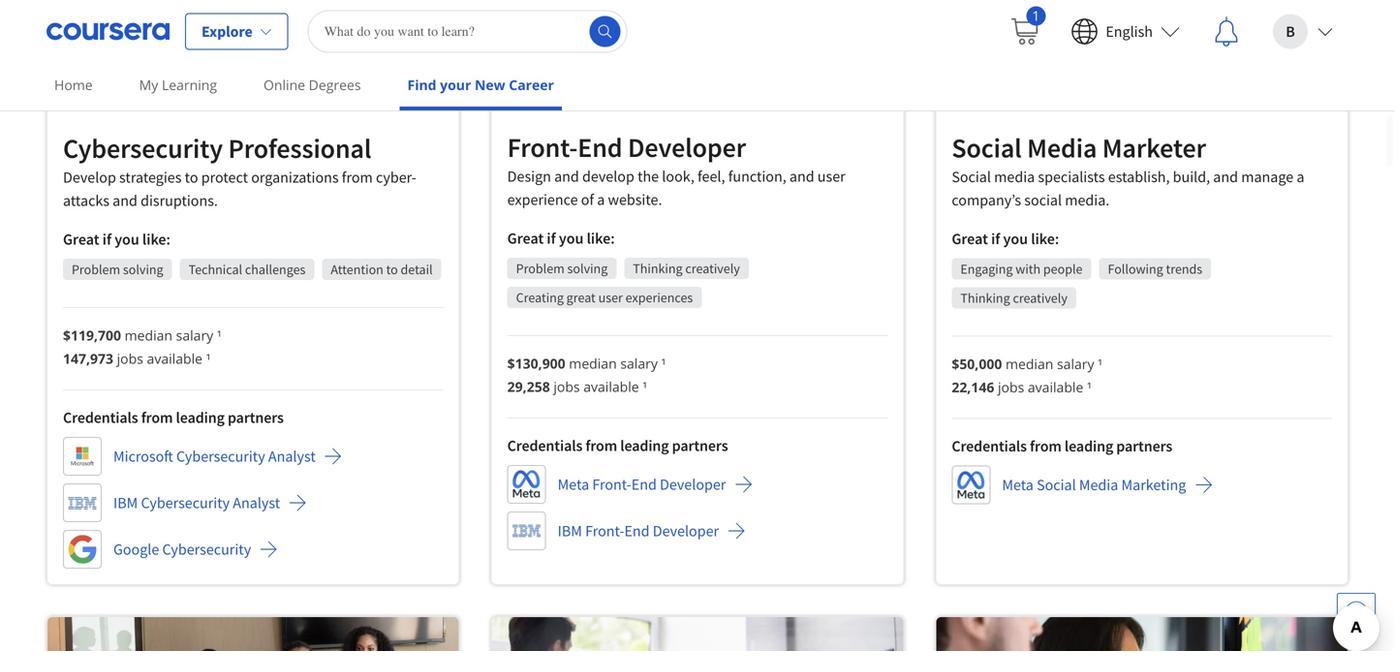 Task type: vqa. For each thing, say whether or not it's contained in the screenshot.
the rightmost 'group'
no



Task type: locate. For each thing, give the bounding box(es) containing it.
thinking creatively down engaging with people
[[960, 289, 1068, 307]]

1 horizontal spatial thinking
[[960, 289, 1010, 307]]

0 horizontal spatial salary
[[176, 326, 213, 345]]

engaging with people
[[960, 260, 1083, 278]]

english button
[[1055, 0, 1196, 62]]

partners up "meta front-end developer"
[[672, 436, 728, 455]]

credentials from leading partners for develop
[[63, 408, 284, 427]]

0 horizontal spatial problem
[[72, 261, 120, 278]]

partners for professional
[[228, 408, 284, 427]]

1 horizontal spatial jobs
[[554, 377, 580, 396]]

solving up the great
[[567, 260, 608, 277]]

2 horizontal spatial if
[[991, 229, 1000, 249]]

if down experience
[[547, 228, 556, 248]]

0 horizontal spatial solving
[[123, 261, 163, 278]]

problem solving up the great
[[516, 260, 608, 277]]

from
[[342, 168, 373, 187], [141, 408, 173, 427], [586, 436, 617, 455], [1030, 437, 1062, 456]]

solving left technical
[[123, 261, 163, 278]]

1 vertical spatial user
[[598, 289, 623, 306]]

great up 'engaging'
[[952, 229, 988, 249]]

available inside $130,900 median salary ¹ 29,258 jobs available ¹
[[583, 377, 639, 396]]

problem solving
[[516, 260, 608, 277], [72, 261, 163, 278]]

0 vertical spatial to
[[185, 168, 198, 187]]

1 horizontal spatial user
[[818, 166, 846, 186]]

credentials from leading partners
[[63, 408, 284, 427], [507, 436, 728, 455], [952, 437, 1173, 456]]

2 horizontal spatial credentials
[[952, 437, 1027, 456]]

cybersecurity professional develop strategies to protect organizations from cyber- attacks and disruptions.
[[63, 131, 416, 210]]

median
[[125, 326, 172, 345], [569, 354, 617, 372], [1006, 355, 1054, 373]]

credentials from leading partners up microsoft cybersecurity analyst link
[[63, 408, 284, 427]]

ibm up google
[[113, 493, 138, 513]]

leading up microsoft cybersecurity analyst link
[[176, 408, 225, 427]]

0 horizontal spatial meta
[[558, 475, 589, 494]]

0 horizontal spatial credentials from leading partners
[[63, 408, 284, 427]]

front- up ibm front-end developer link
[[592, 475, 632, 494]]

like: for develop
[[142, 230, 170, 249]]

1 horizontal spatial leading
[[620, 436, 669, 455]]

help center image
[[1345, 601, 1368, 624]]

great down experience
[[507, 228, 544, 248]]

2 vertical spatial developer
[[653, 521, 719, 540]]

leading up "meta front-end developer"
[[620, 436, 669, 455]]

credentials from leading partners for marketer
[[952, 437, 1173, 456]]

0 horizontal spatial ibm
[[113, 493, 138, 513]]

median inside $130,900 median salary ¹ 29,258 jobs available ¹
[[569, 354, 617, 372]]

median right $119,700 at the bottom left of page
[[125, 326, 172, 345]]

thinking
[[633, 260, 683, 277], [960, 289, 1010, 307]]

and down "strategies"
[[113, 191, 137, 210]]

available inside $50,000 median salary ¹ 22,146 jobs available ¹
[[1028, 378, 1084, 396]]

like: down disruptions.
[[142, 230, 170, 249]]

2 horizontal spatial salary
[[1057, 355, 1094, 373]]

median inside $119,700 median salary ¹ 147,973 jobs available ¹
[[125, 326, 172, 345]]

jobs inside $50,000 median salary ¹ 22,146 jobs available ¹
[[998, 378, 1024, 396]]

developer up ibm front-end developer
[[660, 475, 726, 494]]

great down attacks
[[63, 230, 99, 249]]

cybersecurity up google cybersecurity
[[141, 493, 230, 513]]

if for cybersecurity
[[102, 230, 111, 249]]

developer down "meta front-end developer"
[[653, 521, 719, 540]]

design
[[507, 166, 551, 186]]

1 horizontal spatial credentials
[[507, 436, 583, 455]]

you up engaging with people
[[1003, 229, 1028, 249]]

disruptions.
[[141, 191, 218, 210]]

from up meta social media marketing link
[[1030, 437, 1062, 456]]

and
[[554, 166, 579, 186], [790, 166, 814, 186], [1213, 167, 1238, 187], [113, 191, 137, 210]]

meta for social
[[1002, 475, 1034, 495]]

0 vertical spatial front-
[[507, 130, 578, 164]]

2 vertical spatial front-
[[585, 521, 624, 540]]

median right $130,900
[[569, 354, 617, 372]]

0 horizontal spatial jobs
[[117, 349, 143, 368]]

attacks
[[63, 191, 109, 210]]

0 vertical spatial thinking creatively
[[633, 260, 740, 277]]

salary down technical
[[176, 326, 213, 345]]

0 horizontal spatial partners
[[228, 408, 284, 427]]

credentials up microsoft
[[63, 408, 138, 427]]

developer inside front-end developer design and develop the look, feel, function, and user experience of a website.
[[628, 130, 746, 164]]

partners for end
[[672, 436, 728, 455]]

from inside cybersecurity professional develop strategies to protect organizations from cyber- attacks and disruptions.
[[342, 168, 373, 187]]

thinking creatively up experiences
[[633, 260, 740, 277]]

front- down meta front-end developer link
[[585, 521, 624, 540]]

to up disruptions.
[[185, 168, 198, 187]]

$130,900 median salary ¹ 29,258 jobs available ¹
[[507, 354, 666, 396]]

and up experience
[[554, 166, 579, 186]]

0 horizontal spatial a
[[597, 190, 605, 209]]

2 horizontal spatial partners
[[1116, 437, 1173, 456]]

partners up marketing
[[1116, 437, 1173, 456]]

creatively down with
[[1013, 289, 1068, 307]]

ibm for developer
[[558, 521, 582, 540]]

available for marketer
[[1028, 378, 1084, 396]]

cybersecurity analyst image
[[47, 0, 459, 108]]

great
[[566, 289, 596, 306]]

media inside the social media marketer social media specialists establish, build, and manage a company's social media.
[[1027, 131, 1097, 165]]

end
[[578, 130, 623, 164], [631, 475, 657, 494], [624, 521, 650, 540]]

feel,
[[698, 166, 725, 186]]

0 horizontal spatial median
[[125, 326, 172, 345]]

available right '147,973' at bottom left
[[147, 349, 202, 368]]

1 horizontal spatial problem
[[516, 260, 565, 277]]

1 horizontal spatial if
[[547, 228, 556, 248]]

like: down of
[[587, 228, 615, 248]]

engaging
[[960, 260, 1013, 278]]

2 horizontal spatial jobs
[[998, 378, 1024, 396]]

great if you like: down attacks
[[63, 230, 170, 249]]

0 horizontal spatial great
[[63, 230, 99, 249]]

1 vertical spatial thinking creatively
[[960, 289, 1068, 307]]

1 horizontal spatial great
[[507, 228, 544, 248]]

to
[[185, 168, 198, 187], [386, 261, 398, 278]]

great
[[507, 228, 544, 248], [952, 229, 988, 249], [63, 230, 99, 249]]

front-
[[507, 130, 578, 164], [592, 475, 632, 494], [585, 521, 624, 540]]

microsoft
[[113, 447, 173, 466]]

0 horizontal spatial you
[[115, 230, 139, 249]]

user right function,
[[818, 166, 846, 186]]

2 vertical spatial social
[[1037, 475, 1076, 495]]

¹
[[217, 326, 222, 345], [206, 349, 211, 368], [661, 354, 666, 372], [1098, 355, 1103, 373], [643, 377, 647, 396], [1087, 378, 1092, 396]]

great if you like:
[[507, 228, 615, 248], [952, 229, 1059, 249], [63, 230, 170, 249]]

2 horizontal spatial credentials from leading partners
[[952, 437, 1173, 456]]

credentials down 22,146 at the bottom
[[952, 437, 1027, 456]]

salary for develop
[[176, 326, 213, 345]]

analyst
[[268, 447, 316, 466], [233, 493, 280, 513]]

available
[[147, 349, 202, 368], [583, 377, 639, 396], [1028, 378, 1084, 396]]

end up ibm front-end developer
[[631, 475, 657, 494]]

None search field
[[308, 10, 628, 53]]

credentials for cybersecurity
[[63, 408, 138, 427]]

partners
[[228, 408, 284, 427], [672, 436, 728, 455], [1116, 437, 1173, 456]]

1 horizontal spatial available
[[583, 377, 639, 396]]

creatively up experiences
[[685, 260, 740, 277]]

leading up the 'meta social media marketing'
[[1065, 437, 1113, 456]]

ibm down meta front-end developer link
[[558, 521, 582, 540]]

1 vertical spatial analyst
[[233, 493, 280, 513]]

jobs right '147,973' at bottom left
[[117, 349, 143, 368]]

$119,700
[[63, 326, 121, 345]]

cybersecurity down ibm cybersecurity analyst
[[162, 540, 251, 559]]

if
[[547, 228, 556, 248], [991, 229, 1000, 249], [102, 230, 111, 249]]

0 vertical spatial end
[[578, 130, 623, 164]]

1 horizontal spatial like:
[[587, 228, 615, 248]]

social
[[1024, 190, 1062, 210]]

google cybersecurity
[[113, 540, 251, 559]]

1 vertical spatial end
[[631, 475, 657, 494]]

0 horizontal spatial problem solving
[[72, 261, 163, 278]]

1 horizontal spatial a
[[1297, 167, 1305, 187]]

1 horizontal spatial salary
[[620, 354, 658, 372]]

1 vertical spatial thinking
[[960, 289, 1010, 307]]

0 horizontal spatial thinking creatively
[[633, 260, 740, 277]]

2 horizontal spatial you
[[1003, 229, 1028, 249]]

a right of
[[597, 190, 605, 209]]

a right manage
[[1297, 167, 1305, 187]]

end down "meta front-end developer"
[[624, 521, 650, 540]]

explore button
[[185, 13, 288, 50]]

jobs inside $130,900 median salary ¹ 29,258 jobs available ¹
[[554, 377, 580, 396]]

0 vertical spatial social
[[952, 131, 1022, 165]]

0 vertical spatial user
[[818, 166, 846, 186]]

available inside $119,700 median salary ¹ 147,973 jobs available ¹
[[147, 349, 202, 368]]

credentials for front-
[[507, 436, 583, 455]]

if up 'engaging'
[[991, 229, 1000, 249]]

jobs for develop
[[117, 349, 143, 368]]

salary for developer
[[620, 354, 658, 372]]

social media marketer image
[[936, 0, 1348, 107]]

salary inside $119,700 median salary ¹ 147,973 jobs available ¹
[[176, 326, 213, 345]]

credentials from leading partners up meta front-end developer link
[[507, 436, 728, 455]]

marketer
[[1102, 131, 1206, 165]]

0 horizontal spatial user
[[598, 289, 623, 306]]

available right 22,146 at the bottom
[[1028, 378, 1084, 396]]

end inside front-end developer design and develop the look, feel, function, and user experience of a website.
[[578, 130, 623, 164]]

from for social media marketer
[[1030, 437, 1062, 456]]

find your new career link
[[400, 63, 562, 110]]

meta social media marketing
[[1002, 475, 1186, 495]]

media up specialists
[[1027, 131, 1097, 165]]

1 horizontal spatial partners
[[672, 436, 728, 455]]

like: for marketer
[[1031, 229, 1059, 249]]

challenges
[[245, 261, 306, 278]]

2 horizontal spatial like:
[[1031, 229, 1059, 249]]

front- for meta
[[592, 475, 632, 494]]

thinking down 'engaging'
[[960, 289, 1010, 307]]

1 vertical spatial ibm
[[558, 521, 582, 540]]

following trends
[[1108, 260, 1203, 278]]

salary inside $50,000 median salary ¹ 22,146 jobs available ¹
[[1057, 355, 1094, 373]]

to left "detail"
[[386, 261, 398, 278]]

and right function,
[[790, 166, 814, 186]]

1 horizontal spatial credentials from leading partners
[[507, 436, 728, 455]]

0 vertical spatial thinking
[[633, 260, 683, 277]]

meta for front-
[[558, 475, 589, 494]]

2 horizontal spatial great
[[952, 229, 988, 249]]

2 vertical spatial end
[[624, 521, 650, 540]]

median inside $50,000 median salary ¹ 22,146 jobs available ¹
[[1006, 355, 1054, 373]]

you down "strategies"
[[115, 230, 139, 249]]

salary inside $130,900 median salary ¹ 29,258 jobs available ¹
[[620, 354, 658, 372]]

career
[[509, 76, 554, 94]]

ibm inside ibm front-end developer link
[[558, 521, 582, 540]]

1 vertical spatial a
[[597, 190, 605, 209]]

problem up the creating
[[516, 260, 565, 277]]

jobs for developer
[[554, 377, 580, 396]]

1 horizontal spatial great if you like:
[[507, 228, 615, 248]]

meta
[[558, 475, 589, 494], [1002, 475, 1034, 495]]

median right $50,000
[[1006, 355, 1054, 373]]

2 horizontal spatial leading
[[1065, 437, 1113, 456]]

website.
[[608, 190, 662, 209]]

0 horizontal spatial available
[[147, 349, 202, 368]]

following
[[1108, 260, 1163, 278]]

credentials
[[63, 408, 138, 427], [507, 436, 583, 455], [952, 437, 1027, 456]]

0 vertical spatial ibm
[[113, 493, 138, 513]]

jobs for marketer
[[998, 378, 1024, 396]]

analyst for ibm cybersecurity analyst
[[233, 493, 280, 513]]

b button
[[1258, 0, 1349, 62]]

ibm inside ibm cybersecurity analyst link
[[113, 493, 138, 513]]

credentials from leading partners up meta social media marketing link
[[952, 437, 1173, 456]]

1 horizontal spatial you
[[559, 228, 584, 248]]

like: up with
[[1031, 229, 1059, 249]]

2 horizontal spatial median
[[1006, 355, 1054, 373]]

thinking up experiences
[[633, 260, 683, 277]]

cyber-
[[376, 168, 416, 187]]

0 vertical spatial developer
[[628, 130, 746, 164]]

creatively
[[685, 260, 740, 277], [1013, 289, 1068, 307]]

1 horizontal spatial ibm
[[558, 521, 582, 540]]

media
[[1027, 131, 1097, 165], [1079, 475, 1118, 495]]

user right the great
[[598, 289, 623, 306]]

great if you like: down experience
[[507, 228, 615, 248]]

ibm cybersecurity analyst
[[113, 493, 280, 513]]

end for meta
[[631, 475, 657, 494]]

0 horizontal spatial leading
[[176, 408, 225, 427]]

0 vertical spatial analyst
[[268, 447, 316, 466]]

$50,000 median salary ¹ 22,146 jobs available ¹
[[952, 355, 1103, 396]]

function,
[[728, 166, 786, 186]]

0 vertical spatial media
[[1027, 131, 1097, 165]]

available for develop
[[147, 349, 202, 368]]

front- inside front-end developer design and develop the look, feel, function, and user experience of a website.
[[507, 130, 578, 164]]

from left cyber-
[[342, 168, 373, 187]]

from up meta front-end developer link
[[586, 436, 617, 455]]

build,
[[1173, 167, 1210, 187]]

ibm
[[113, 493, 138, 513], [558, 521, 582, 540]]

great if you like: up engaging with people
[[952, 229, 1059, 249]]

1 horizontal spatial meta
[[1002, 475, 1034, 495]]

jobs inside $119,700 median salary ¹ 147,973 jobs available ¹
[[117, 349, 143, 368]]

problem up $119,700 at the bottom left of page
[[72, 261, 120, 278]]

if down attacks
[[102, 230, 111, 249]]

media
[[994, 167, 1035, 187]]

learning
[[162, 76, 217, 94]]

coursera image
[[47, 16, 170, 47]]

1 vertical spatial creatively
[[1013, 289, 1068, 307]]

salary down experiences
[[620, 354, 658, 372]]

cybersecurity up "strategies"
[[63, 131, 223, 165]]

1 horizontal spatial solving
[[567, 260, 608, 277]]

credentials down '29,258'
[[507, 436, 583, 455]]

great for front-end developer
[[507, 228, 544, 248]]

0 horizontal spatial thinking
[[633, 260, 683, 277]]

0 horizontal spatial if
[[102, 230, 111, 249]]

meta social media marketing link
[[952, 466, 1213, 504]]

leading for develop
[[176, 408, 225, 427]]

0 horizontal spatial credentials
[[63, 408, 138, 427]]

available right '29,258'
[[583, 377, 639, 396]]

front- up design
[[507, 130, 578, 164]]

developer for ibm front-end developer
[[653, 521, 719, 540]]

jobs right 22,146 at the bottom
[[998, 378, 1024, 396]]

develop
[[582, 166, 634, 186]]

0 horizontal spatial like:
[[142, 230, 170, 249]]

1 vertical spatial front-
[[592, 475, 632, 494]]

media left marketing
[[1079, 475, 1118, 495]]

2 horizontal spatial available
[[1028, 378, 1084, 396]]

a inside front-end developer design and develop the look, feel, function, and user experience of a website.
[[597, 190, 605, 209]]

What do you want to learn? text field
[[308, 10, 628, 53]]

user inside front-end developer design and develop the look, feel, function, and user experience of a website.
[[818, 166, 846, 186]]

problem solving up $119,700 at the bottom left of page
[[72, 261, 163, 278]]

0 vertical spatial creatively
[[685, 260, 740, 277]]

from up microsoft
[[141, 408, 173, 427]]

2 horizontal spatial great if you like:
[[952, 229, 1059, 249]]

leading
[[176, 408, 225, 427], [620, 436, 669, 455], [1065, 437, 1113, 456]]

you
[[559, 228, 584, 248], [1003, 229, 1028, 249], [115, 230, 139, 249]]

1 vertical spatial developer
[[660, 475, 726, 494]]

1 horizontal spatial median
[[569, 354, 617, 372]]

organizations
[[251, 168, 339, 187]]

creating
[[516, 289, 564, 306]]

partners up microsoft cybersecurity analyst
[[228, 408, 284, 427]]

0 horizontal spatial to
[[185, 168, 198, 187]]

trends
[[1166, 260, 1203, 278]]

experience
[[507, 190, 578, 209]]

and right build,
[[1213, 167, 1238, 187]]

online degrees link
[[256, 63, 369, 107]]

problem
[[516, 260, 565, 277], [72, 261, 120, 278]]

and inside cybersecurity professional develop strategies to protect organizations from cyber- attacks and disruptions.
[[113, 191, 137, 210]]

end up develop
[[578, 130, 623, 164]]

0 vertical spatial a
[[1297, 167, 1305, 187]]

cybersecurity up ibm cybersecurity analyst
[[176, 447, 265, 466]]

$50,000
[[952, 355, 1002, 373]]

0 horizontal spatial great if you like:
[[63, 230, 170, 249]]

salary down people
[[1057, 355, 1094, 373]]

developer up look,
[[628, 130, 746, 164]]

jobs right '29,258'
[[554, 377, 580, 396]]

you down of
[[559, 228, 584, 248]]

median for develop
[[125, 326, 172, 345]]

solving for develop
[[123, 261, 163, 278]]

ibm for develop
[[113, 493, 138, 513]]

1 vertical spatial to
[[386, 261, 398, 278]]

develop
[[63, 168, 116, 187]]

1 horizontal spatial problem solving
[[516, 260, 608, 277]]

my
[[139, 76, 158, 94]]

a
[[1297, 167, 1305, 187], [597, 190, 605, 209]]



Task type: describe. For each thing, give the bounding box(es) containing it.
problem for front-end developer
[[516, 260, 565, 277]]

1 vertical spatial media
[[1079, 475, 1118, 495]]

ibm cybersecurity analyst link
[[63, 484, 307, 522]]

29,258
[[507, 377, 550, 396]]

you for cybersecurity
[[115, 230, 139, 249]]

$130,900
[[507, 354, 566, 372]]

technical challenges
[[189, 261, 306, 278]]

1
[[1032, 6, 1040, 25]]

technical
[[189, 261, 242, 278]]

marketing
[[1121, 475, 1186, 495]]

analyst for microsoft cybersecurity analyst
[[268, 447, 316, 466]]

explore
[[202, 22, 253, 41]]

credentials from leading partners for developer
[[507, 436, 728, 455]]

$119,700 median salary ¹ 147,973 jobs available ¹
[[63, 326, 222, 368]]

with
[[1016, 260, 1041, 278]]

credentials for social
[[952, 437, 1027, 456]]

if for social
[[991, 229, 1000, 249]]

from for front-end developer
[[586, 436, 617, 455]]

problem solving for develop
[[72, 261, 163, 278]]

great for cybersecurity professional
[[63, 230, 99, 249]]

attention to detail
[[331, 261, 433, 278]]

cybersecurity for microsoft
[[176, 447, 265, 466]]

media.
[[1065, 190, 1110, 210]]

median for marketer
[[1006, 355, 1054, 373]]

new
[[475, 76, 505, 94]]

1 horizontal spatial creatively
[[1013, 289, 1068, 307]]

to inside cybersecurity professional develop strategies to protect organizations from cyber- attacks and disruptions.
[[185, 168, 198, 187]]

your
[[440, 76, 471, 94]]

google
[[113, 540, 159, 559]]

english
[[1106, 22, 1153, 41]]

of
[[581, 190, 594, 209]]

people
[[1043, 260, 1083, 278]]

solving for developer
[[567, 260, 608, 277]]

22,146
[[952, 378, 994, 396]]

1 vertical spatial social
[[952, 167, 991, 187]]

meta front-end developer
[[558, 475, 726, 494]]

front- for ibm
[[585, 521, 624, 540]]

home
[[54, 76, 93, 94]]

147,973
[[63, 349, 113, 368]]

microsoft cybersecurity analyst
[[113, 447, 316, 466]]

1 link
[[993, 0, 1055, 62]]

find your new career
[[407, 76, 554, 94]]

great if you like: for social
[[952, 229, 1059, 249]]

like: for developer
[[587, 228, 615, 248]]

cybersecurity for ibm
[[141, 493, 230, 513]]

developer for meta front-end developer
[[660, 475, 726, 494]]

and inside the social media marketer social media specialists establish, build, and manage a company's social media.
[[1213, 167, 1238, 187]]

problem for cybersecurity professional
[[72, 261, 120, 278]]

find
[[407, 76, 437, 94]]

0 horizontal spatial creatively
[[685, 260, 740, 277]]

leading for marketer
[[1065, 437, 1113, 456]]

meta front-end developer link
[[507, 465, 753, 504]]

problem solving for developer
[[516, 260, 608, 277]]

cybersecurity for google
[[162, 540, 251, 559]]

a inside the social media marketer social media specialists establish, build, and manage a company's social media.
[[1297, 167, 1305, 187]]

google cybersecurity link
[[63, 530, 278, 569]]

my learning link
[[131, 63, 225, 107]]

specialists
[[1038, 167, 1105, 187]]

attention
[[331, 261, 384, 278]]

1 horizontal spatial thinking creatively
[[960, 289, 1068, 307]]

salary for marketer
[[1057, 355, 1094, 373]]

great for social media marketer
[[952, 229, 988, 249]]

professional
[[228, 131, 371, 165]]

you for front-
[[559, 228, 584, 248]]

protect
[[201, 168, 248, 187]]

leading for developer
[[620, 436, 669, 455]]

available for developer
[[583, 377, 639, 396]]

front-end developer design and develop the look, feel, function, and user experience of a website.
[[507, 130, 846, 209]]

median for developer
[[569, 354, 617, 372]]

great if you like: for front-
[[507, 228, 615, 248]]

shopping cart: 1 item element
[[1009, 6, 1046, 47]]

manage
[[1241, 167, 1294, 187]]

experiences
[[626, 289, 693, 306]]

online degrees
[[264, 76, 361, 94]]

creating great user experiences
[[516, 289, 693, 306]]

establish,
[[1108, 167, 1170, 187]]

b
[[1286, 22, 1295, 41]]

the
[[638, 166, 659, 186]]

strategies
[[119, 168, 182, 187]]

look,
[[662, 166, 695, 186]]

home link
[[47, 63, 100, 107]]

company's
[[952, 190, 1021, 210]]

great if you like: for cybersecurity
[[63, 230, 170, 249]]

detail
[[401, 261, 433, 278]]

ibm front-end developer link
[[507, 511, 746, 550]]

you for social
[[1003, 229, 1028, 249]]

partners for media
[[1116, 437, 1173, 456]]

online
[[264, 76, 305, 94]]

social media marketer social media specialists establish, build, and manage a company's social media.
[[952, 131, 1305, 210]]

my learning
[[139, 76, 217, 94]]

degrees
[[309, 76, 361, 94]]

microsoft cybersecurity analyst link
[[63, 437, 343, 476]]

1 horizontal spatial to
[[386, 261, 398, 278]]

end for ibm
[[624, 521, 650, 540]]

cybersecurity inside cybersecurity professional develop strategies to protect organizations from cyber- attacks and disruptions.
[[63, 131, 223, 165]]

if for front-
[[547, 228, 556, 248]]

from for cybersecurity professional
[[141, 408, 173, 427]]

ibm front-end developer
[[558, 521, 719, 540]]



